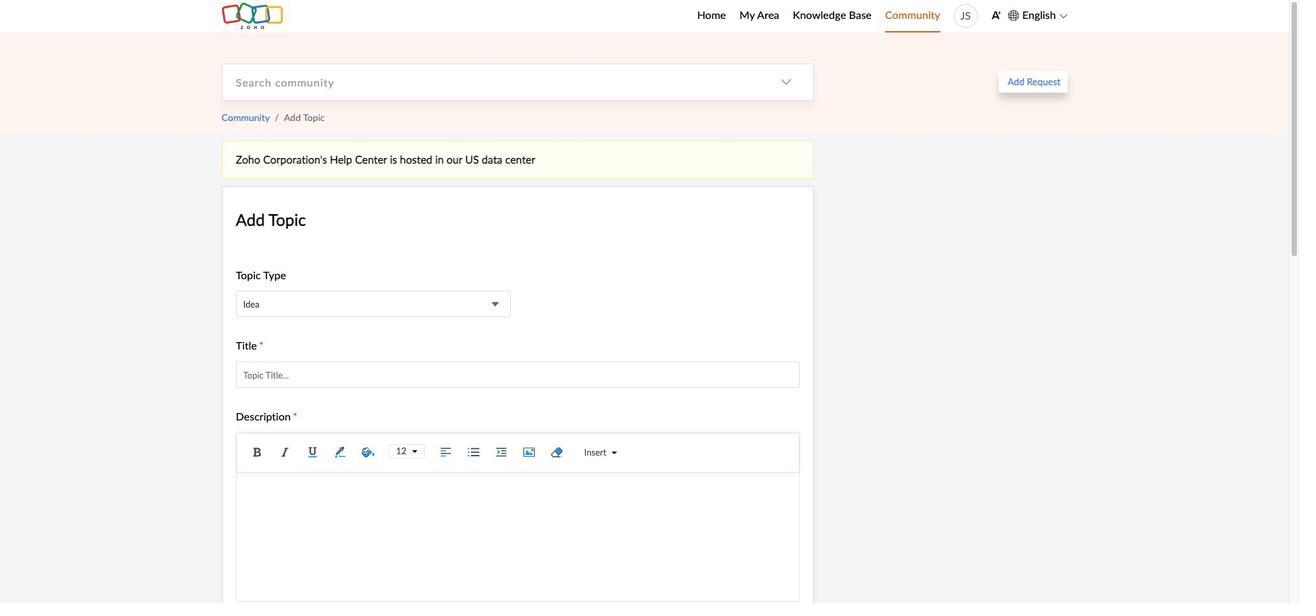 Task type: vqa. For each thing, say whether or not it's contained in the screenshot.
top Administrator
no



Task type: describe. For each thing, give the bounding box(es) containing it.
user preference image
[[992, 10, 1002, 20]]

align image
[[436, 442, 456, 463]]

insert image image
[[519, 442, 539, 463]]

Topic Title... field
[[236, 362, 800, 388]]

underline (ctrl+u) image
[[302, 442, 323, 463]]

Search community  field
[[222, 64, 759, 100]]

font color image
[[330, 442, 350, 463]]

background color image
[[358, 442, 378, 463]]

clear formatting image
[[547, 442, 567, 463]]

choose category element
[[759, 64, 813, 100]]



Task type: locate. For each thing, give the bounding box(es) containing it.
user preference element
[[992, 6, 1002, 26]]

italic (ctrl+i) image
[[274, 442, 295, 463]]

topic type element
[[236, 291, 511, 318]]

indent image
[[491, 442, 511, 463]]

choose category image
[[781, 77, 792, 87]]

choose languages element
[[1008, 7, 1068, 24]]

font size image
[[407, 449, 417, 455]]

bold (ctrl+b) image
[[247, 442, 267, 463]]

insert options image
[[607, 450, 618, 456]]

lists image
[[463, 442, 484, 463]]



